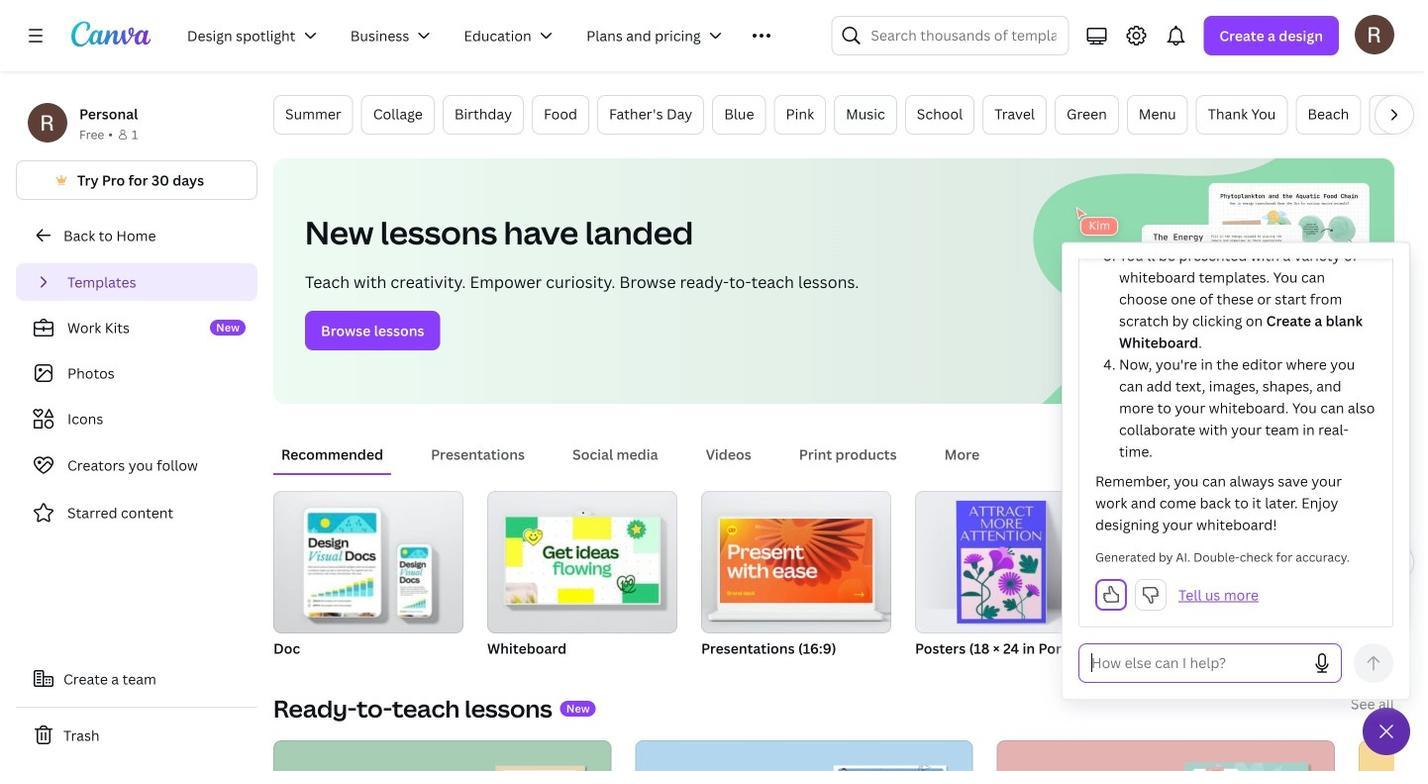 Task type: describe. For each thing, give the bounding box(es) containing it.
This response was helpful button
[[1095, 579, 1127, 611]]

How else can I help? text field
[[1091, 645, 1302, 682]]

new lessons have landed image
[[1026, 158, 1394, 404]]

life cycles image
[[273, 741, 611, 771]]

This response was unhelpful button
[[1135, 579, 1167, 611]]

pronouns image
[[997, 741, 1335, 771]]

Search search field
[[871, 17, 1056, 54]]



Task type: vqa. For each thing, say whether or not it's contained in the screenshot.
PRONOUNS image
yes



Task type: locate. For each thing, give the bounding box(es) containing it.
polygons and pythagorean theorem image
[[635, 741, 973, 771]]

resume image
[[1129, 491, 1319, 634], [1155, 511, 1283, 642]]

poster (18 × 24 in portrait) image
[[915, 491, 1105, 634], [956, 501, 1046, 624]]

whiteboard image
[[487, 491, 677, 634], [506, 517, 659, 603]]

None search field
[[831, 16, 1069, 55]]

instagram post (square) image
[[1343, 491, 1426, 634]]

presentation (16:9) image
[[701, 491, 891, 634], [720, 519, 873, 603]]

doc image
[[273, 491, 463, 634], [273, 491, 463, 634]]

top level navigation element
[[174, 16, 784, 55], [174, 16, 784, 55]]

art history 101 image
[[1359, 741, 1426, 771]]

ritika waknis image
[[1355, 15, 1394, 54]]



